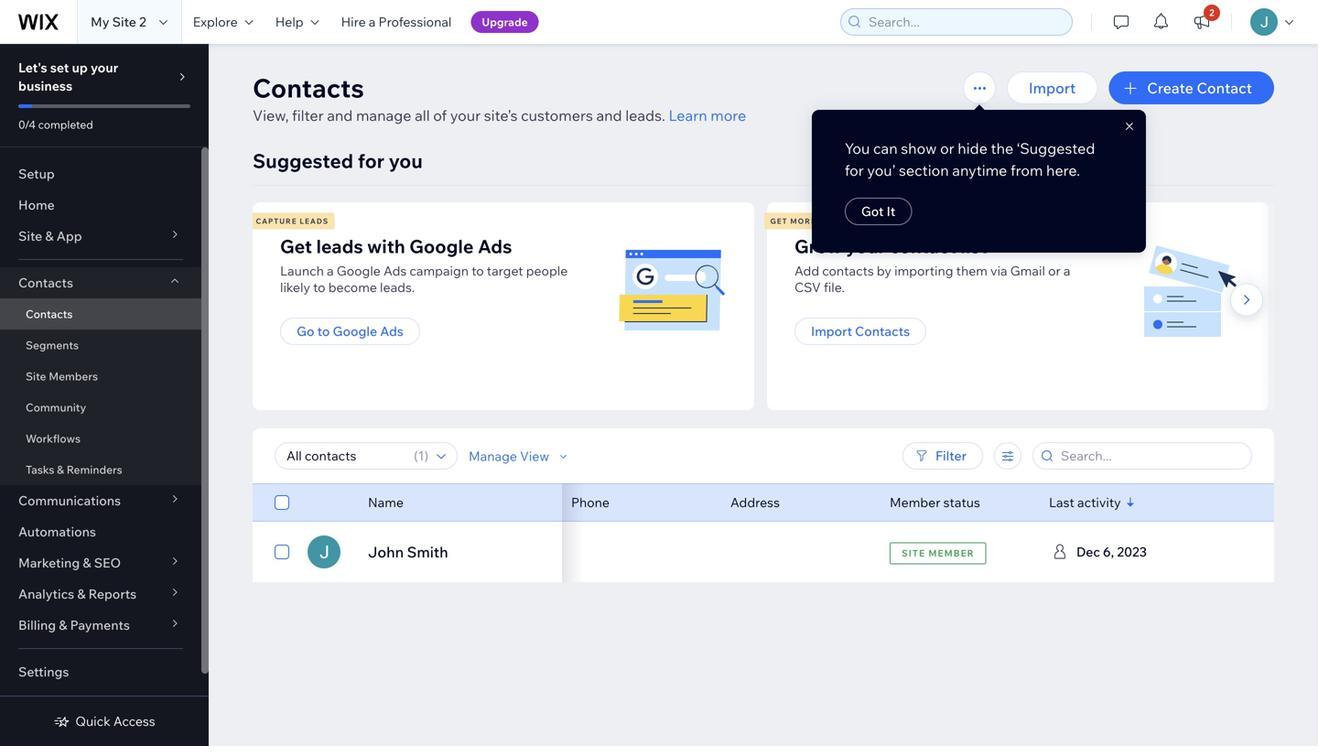 Task type: locate. For each thing, give the bounding box(es) containing it.
contacts inside button
[[856, 323, 910, 339]]

import down file.
[[811, 323, 853, 339]]

1 horizontal spatial your
[[450, 106, 481, 125]]

import
[[1029, 79, 1076, 97], [811, 323, 853, 339]]

None checkbox
[[275, 492, 289, 514]]

1 horizontal spatial for
[[845, 161, 864, 180]]

0 horizontal spatial view
[[520, 448, 550, 464]]

by
[[877, 263, 892, 279]]

suggested for you
[[253, 149, 423, 173]]

list
[[250, 202, 1277, 410]]

got it button
[[845, 198, 912, 225]]

2 vertical spatial your
[[846, 235, 886, 258]]

billing & payments button
[[0, 610, 201, 641]]

2 up create contact
[[1210, 7, 1215, 18]]

to inside button
[[317, 323, 330, 339]]

1 horizontal spatial and
[[597, 106, 622, 125]]

0/4 completed
[[18, 118, 93, 131]]

get leads with google ads launch a google ads campaign to target people likely to become leads.
[[280, 235, 568, 295]]

0 vertical spatial to
[[472, 263, 484, 279]]

manage
[[469, 448, 517, 464]]

0 vertical spatial view
[[520, 448, 550, 464]]

list containing get leads with google ads
[[250, 202, 1277, 410]]

file.
[[824, 279, 845, 295]]

site right "my"
[[112, 14, 136, 30]]

manage
[[356, 106, 412, 125]]

for down you
[[845, 161, 864, 180]]

last activity
[[1050, 495, 1122, 511]]

set
[[50, 60, 69, 76]]

contacts
[[819, 217, 867, 226]]

google up become
[[337, 263, 381, 279]]

& left "app"
[[45, 228, 54, 244]]

site down member status
[[902, 548, 926, 559]]

2023
[[1118, 544, 1148, 560]]

communications button
[[0, 485, 201, 517]]

0 horizontal spatial import
[[811, 323, 853, 339]]

1 vertical spatial google
[[337, 263, 381, 279]]

to down the launch
[[313, 279, 326, 295]]

up
[[72, 60, 88, 76]]

1 horizontal spatial or
[[1049, 263, 1061, 279]]

site down segments
[[26, 370, 46, 383]]

here.
[[1047, 161, 1081, 180]]

(
[[414, 448, 418, 464]]

site & app button
[[0, 221, 201, 252]]

quick
[[75, 713, 111, 729]]

leads. inside get leads with google ads launch a google ads campaign to target people likely to become leads.
[[380, 279, 415, 295]]

a right the hire
[[369, 14, 376, 30]]

member left the 'status'
[[890, 495, 941, 511]]

list
[[961, 235, 988, 258]]

contacts up filter
[[253, 72, 364, 104]]

leads. down with
[[380, 279, 415, 295]]

0 horizontal spatial 2
[[139, 14, 146, 30]]

capture leads
[[256, 217, 329, 226]]

importing
[[895, 263, 954, 279]]

dec 6, 2023
[[1077, 544, 1148, 560]]

get
[[771, 217, 788, 226]]

to right go
[[317, 323, 330, 339]]

manage view
[[469, 448, 550, 464]]

leads. left learn
[[626, 106, 666, 125]]

( 1 )
[[414, 448, 429, 464]]

contact
[[1197, 79, 1253, 97]]

ads inside button
[[380, 323, 404, 339]]

1 vertical spatial import
[[811, 323, 853, 339]]

your right "up" at the top left
[[91, 60, 118, 76]]

leads
[[300, 217, 329, 226]]

site members link
[[0, 361, 201, 392]]

& inside "popup button"
[[59, 617, 67, 633]]

your
[[91, 60, 118, 76], [450, 106, 481, 125], [846, 235, 886, 258]]

contacts down by
[[856, 323, 910, 339]]

google
[[410, 235, 474, 258], [337, 263, 381, 279], [333, 323, 377, 339]]

customers
[[521, 106, 593, 125]]

0 horizontal spatial a
[[327, 263, 334, 279]]

& inside popup button
[[77, 586, 86, 602]]

& left seo
[[83, 555, 91, 571]]

1 horizontal spatial view
[[1147, 543, 1181, 561]]

import up 'suggested on the top right of page
[[1029, 79, 1076, 97]]

2 horizontal spatial your
[[846, 235, 886, 258]]

site & app
[[18, 228, 82, 244]]

google up campaign
[[410, 235, 474, 258]]

ads up target
[[478, 235, 512, 258]]

or right gmail
[[1049, 263, 1061, 279]]

0 vertical spatial leads.
[[626, 106, 666, 125]]

you
[[389, 149, 423, 173]]

1 vertical spatial view
[[1147, 543, 1181, 561]]

a right gmail
[[1064, 263, 1071, 279]]

& left "reports" in the bottom left of the page
[[77, 586, 86, 602]]

your inside contacts view, filter and manage all of your site's customers and leads. learn more
[[450, 106, 481, 125]]

and right customers
[[597, 106, 622, 125]]

site's
[[484, 106, 518, 125]]

Unsaved view field
[[281, 443, 409, 469]]

0 vertical spatial import
[[1029, 79, 1076, 97]]

& inside dropdown button
[[45, 228, 54, 244]]

0 vertical spatial or
[[941, 139, 955, 158]]

johnsmith43233@gmail.com
[[412, 544, 586, 560]]

csv
[[795, 279, 821, 295]]

1 vertical spatial ads
[[384, 263, 407, 279]]

contacts down site & app
[[18, 275, 73, 291]]

1 horizontal spatial 2
[[1210, 7, 1215, 18]]

2 right "my"
[[139, 14, 146, 30]]

2 vertical spatial ads
[[380, 323, 404, 339]]

0 horizontal spatial leads.
[[380, 279, 415, 295]]

analytics & reports button
[[0, 579, 201, 610]]

& inside dropdown button
[[83, 555, 91, 571]]

1 vertical spatial your
[[450, 106, 481, 125]]

upgrade
[[482, 15, 528, 29]]

Search... field
[[864, 9, 1067, 35], [1056, 443, 1246, 469]]

billing
[[18, 617, 56, 633]]

2 vertical spatial google
[[333, 323, 377, 339]]

create contact button
[[1109, 71, 1275, 104]]

automations
[[18, 524, 96, 540]]

2 horizontal spatial a
[[1064, 263, 1071, 279]]

billing & payments
[[18, 617, 130, 633]]

1 vertical spatial or
[[1049, 263, 1061, 279]]

completed
[[38, 118, 93, 131]]

your up contacts
[[846, 235, 886, 258]]

got
[[862, 203, 884, 219]]

john
[[368, 543, 404, 561]]

ads down with
[[384, 263, 407, 279]]

segments link
[[0, 330, 201, 361]]

community link
[[0, 392, 201, 423]]

a
[[369, 14, 376, 30], [327, 263, 334, 279], [1064, 263, 1071, 279]]

home link
[[0, 190, 201, 221]]

app
[[57, 228, 82, 244]]

site down home
[[18, 228, 42, 244]]

import for import contacts
[[811, 323, 853, 339]]

help button
[[264, 0, 330, 44]]

filter
[[292, 106, 324, 125]]

2 and from the left
[[597, 106, 622, 125]]

0 horizontal spatial or
[[941, 139, 955, 158]]

capture
[[256, 217, 297, 226]]

site member
[[902, 548, 975, 559]]

name
[[368, 495, 404, 511]]

0 vertical spatial ads
[[478, 235, 512, 258]]

to
[[472, 263, 484, 279], [313, 279, 326, 295], [317, 323, 330, 339]]

1 horizontal spatial leads.
[[626, 106, 666, 125]]

& for marketing
[[83, 555, 91, 571]]

0 vertical spatial your
[[91, 60, 118, 76]]

member down the 'status'
[[929, 548, 975, 559]]

0 horizontal spatial and
[[327, 106, 353, 125]]

for left you
[[358, 149, 385, 173]]

& for analytics
[[77, 586, 86, 602]]

0/4
[[18, 118, 36, 131]]

explore
[[193, 14, 238, 30]]

& right tasks
[[57, 463, 64, 477]]

or left hide
[[941, 139, 955, 158]]

go to google ads button
[[280, 318, 420, 345]]

help
[[275, 14, 304, 30]]

None checkbox
[[275, 541, 289, 563]]

setup link
[[0, 158, 201, 190]]

or inside grow your contact list add contacts by importing them via gmail or a csv file.
[[1049, 263, 1061, 279]]

people
[[526, 263, 568, 279]]

of
[[433, 106, 447, 125]]

1 vertical spatial leads.
[[380, 279, 415, 295]]

0 vertical spatial google
[[410, 235, 474, 258]]

payments
[[70, 617, 130, 633]]

it
[[887, 203, 896, 219]]

2 vertical spatial to
[[317, 323, 330, 339]]

professional
[[379, 14, 452, 30]]

google down become
[[333, 323, 377, 339]]

ads down get leads with google ads launch a google ads campaign to target people likely to become leads.
[[380, 323, 404, 339]]

and right filter
[[327, 106, 353, 125]]

site inside dropdown button
[[18, 228, 42, 244]]

dec
[[1077, 544, 1101, 560]]

& right billing
[[59, 617, 67, 633]]

member
[[890, 495, 941, 511], [929, 548, 975, 559]]

and
[[327, 106, 353, 125], [597, 106, 622, 125]]

to left target
[[472, 263, 484, 279]]

view
[[520, 448, 550, 464], [1147, 543, 1181, 561]]

view right 6,
[[1147, 543, 1181, 561]]

workflows link
[[0, 423, 201, 454]]

analytics & reports
[[18, 586, 137, 602]]

or
[[941, 139, 955, 158], [1049, 263, 1061, 279]]

2 inside button
[[1210, 7, 1215, 18]]

section
[[899, 161, 949, 180]]

a down leads at the top left of page
[[327, 263, 334, 279]]

your right of
[[450, 106, 481, 125]]

0 horizontal spatial your
[[91, 60, 118, 76]]

1 horizontal spatial import
[[1029, 79, 1076, 97]]

view right manage on the bottom of page
[[520, 448, 550, 464]]



Task type: vqa. For each thing, say whether or not it's contained in the screenshot.
VIEW,
yes



Task type: describe. For each thing, give the bounding box(es) containing it.
sidebar element
[[0, 44, 209, 746]]

view,
[[253, 106, 289, 125]]

add
[[795, 263, 820, 279]]

filter button
[[903, 442, 984, 470]]

learn
[[669, 106, 708, 125]]

site for site member
[[902, 548, 926, 559]]

more
[[711, 106, 747, 125]]

reports
[[89, 586, 137, 602]]

target
[[487, 263, 523, 279]]

& for tasks
[[57, 463, 64, 477]]

for inside you can show or hide the 'suggested for you' section anytime from here.
[[845, 161, 864, 180]]

1 and from the left
[[327, 106, 353, 125]]

your inside grow your contact list add contacts by importing them via gmail or a csv file.
[[846, 235, 886, 258]]

more
[[791, 217, 817, 226]]

create
[[1148, 79, 1194, 97]]

show
[[901, 139, 937, 158]]

site for site members
[[26, 370, 46, 383]]

smith
[[407, 543, 448, 561]]

let's set up your business
[[18, 60, 118, 94]]

setup
[[18, 166, 55, 182]]

my
[[91, 14, 109, 30]]

import for import
[[1029, 79, 1076, 97]]

address
[[731, 495, 780, 511]]

activity
[[1078, 495, 1122, 511]]

1 vertical spatial search... field
[[1056, 443, 1246, 469]]

filter
[[936, 448, 967, 464]]

hire a professional
[[341, 14, 452, 30]]

tasks & reminders link
[[0, 454, 201, 485]]

0 horizontal spatial for
[[358, 149, 385, 173]]

segments
[[26, 338, 79, 352]]

1 vertical spatial member
[[929, 548, 975, 559]]

marketing & seo
[[18, 555, 121, 571]]

& for billing
[[59, 617, 67, 633]]

can
[[874, 139, 898, 158]]

via
[[991, 263, 1008, 279]]

leads. inside contacts view, filter and manage all of your site's customers and leads. learn more
[[626, 106, 666, 125]]

member status
[[890, 495, 981, 511]]

a inside grow your contact list add contacts by importing them via gmail or a csv file.
[[1064, 263, 1071, 279]]

)
[[424, 448, 429, 464]]

google inside button
[[333, 323, 377, 339]]

apps
[[18, 695, 50, 711]]

all
[[415, 106, 430, 125]]

community
[[26, 401, 86, 414]]

0 vertical spatial search... field
[[864, 9, 1067, 35]]

john smith image
[[308, 536, 341, 569]]

my site 2
[[91, 14, 146, 30]]

or inside you can show or hide the 'suggested for you' section anytime from here.
[[941, 139, 955, 158]]

6,
[[1104, 544, 1115, 560]]

site members
[[26, 370, 98, 383]]

communications
[[18, 493, 121, 509]]

get
[[280, 235, 312, 258]]

create contact
[[1148, 79, 1253, 97]]

contacts up segments
[[26, 307, 73, 321]]

go to google ads
[[297, 323, 404, 339]]

hire
[[341, 14, 366, 30]]

your inside let's set up your business
[[91, 60, 118, 76]]

let's
[[18, 60, 47, 76]]

site for site & app
[[18, 228, 42, 244]]

analytics
[[18, 586, 74, 602]]

1 horizontal spatial a
[[369, 14, 376, 30]]

a inside get leads with google ads launch a google ads campaign to target people likely to become leads.
[[327, 263, 334, 279]]

view link
[[1125, 536, 1203, 569]]

0 vertical spatial member
[[890, 495, 941, 511]]

contacts link
[[0, 299, 201, 330]]

contacts inside popup button
[[18, 275, 73, 291]]

grow
[[795, 235, 842, 258]]

manage view button
[[469, 448, 572, 465]]

view inside popup button
[[520, 448, 550, 464]]

home
[[18, 197, 55, 213]]

marketing
[[18, 555, 80, 571]]

contacts inside contacts view, filter and manage all of your site's customers and leads. learn more
[[253, 72, 364, 104]]

tasks & reminders
[[26, 463, 122, 477]]

'suggested
[[1017, 139, 1096, 158]]

status
[[944, 495, 981, 511]]

reminders
[[67, 463, 122, 477]]

learn more button
[[669, 104, 747, 126]]

gmail
[[1011, 263, 1046, 279]]

from
[[1011, 161, 1044, 180]]

members
[[49, 370, 98, 383]]

tasks
[[26, 463, 54, 477]]

apps button
[[0, 688, 201, 719]]

hide
[[958, 139, 988, 158]]

become
[[329, 279, 377, 295]]

settings
[[18, 664, 69, 680]]

go
[[297, 323, 315, 339]]

hire a professional link
[[330, 0, 463, 44]]

1 vertical spatial to
[[313, 279, 326, 295]]

leads
[[316, 235, 363, 258]]

workflows
[[26, 432, 81, 446]]

upgrade button
[[471, 11, 539, 33]]

contacts view, filter and manage all of your site's customers and leads. learn more
[[253, 72, 747, 125]]

campaign
[[410, 263, 469, 279]]

1
[[418, 448, 424, 464]]

& for site
[[45, 228, 54, 244]]

the
[[991, 139, 1014, 158]]

them
[[957, 263, 988, 279]]

contacts
[[823, 263, 874, 279]]



